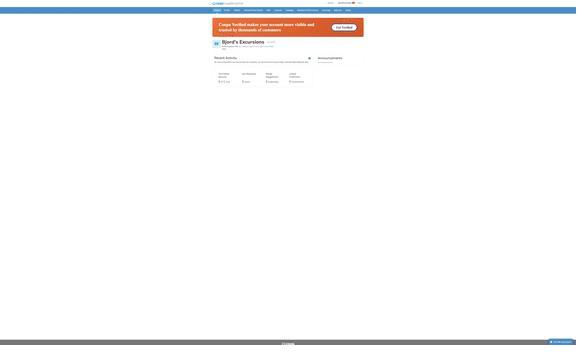 Task type: describe. For each thing, give the bounding box(es) containing it.
activity
[[282, 70, 296, 75]]

be
[[268, 52, 274, 58]]

catalogs
[[357, 11, 367, 14]]

sourcing link
[[401, 10, 415, 15]]

service/time
[[305, 11, 320, 14]]

will
[[327, 76, 330, 79]]

profile link
[[278, 10, 290, 15]]

last updated: about 3 hours ago | view profile
[[298, 57, 342, 60]]

requests
[[372, 76, 381, 79]]

bjord's excursions
[[278, 48, 331, 57]]

here.
[[382, 76, 386, 79]]

1 you from the left
[[291, 76, 294, 79]]

catalogs link
[[355, 10, 369, 15]]

be image
[[266, 50, 276, 60]]

|
[[330, 57, 330, 60]]

service/time sheets link
[[303, 10, 331, 15]]

1 vertical spatial profile
[[336, 57, 342, 60]]

information
[[361, 76, 372, 79]]

invoices link
[[341, 10, 355, 15]]

0 vertical spatial profile
[[280, 11, 288, 14]]

activity.
[[278, 76, 285, 79]]

interact
[[295, 76, 302, 79]]

asn link
[[332, 10, 341, 15]]

when
[[285, 76, 290, 79]]

ago
[[326, 57, 329, 60]]

bjord's
[[278, 48, 298, 57]]

coupa supplier portal image
[[263, 0, 306, 9]]

hours
[[320, 57, 325, 60]]

2 you from the left
[[323, 76, 326, 79]]

sourcing
[[403, 11, 413, 14]]

performance
[[383, 11, 398, 14]]

recent activity
[[268, 70, 296, 75]]

orders link
[[290, 10, 303, 15]]

no recent activity. when you interact with your customers, you will see recent invoices, orders, and information requests here.
[[268, 76, 386, 79]]

customers,
[[312, 76, 322, 79]]

recent
[[268, 70, 281, 75]]

asn
[[334, 11, 338, 14]]



Task type: vqa. For each thing, say whether or not it's contained in the screenshot.
rightmost To
no



Task type: locate. For each thing, give the bounding box(es) containing it.
home link
[[266, 10, 277, 15]]

sheets
[[321, 11, 329, 14]]

1 recent from the left
[[271, 76, 277, 79]]

2 recent from the left
[[334, 76, 340, 79]]

recent right see
[[334, 76, 340, 79]]

add-ons link
[[416, 10, 430, 15]]

business
[[372, 11, 383, 14]]

business performance
[[372, 11, 398, 14]]

about
[[312, 57, 318, 60]]

ons
[[423, 11, 428, 14]]

orders,
[[349, 76, 356, 79]]

view
[[331, 57, 336, 60]]

profile down coupa supplier portal image
[[280, 11, 288, 14]]

your
[[307, 76, 311, 79]]

you
[[291, 76, 294, 79], [323, 76, 326, 79]]

you right when
[[291, 76, 294, 79]]

service/time sheets
[[305, 11, 329, 14]]

recent right no
[[271, 76, 277, 79]]

home
[[268, 11, 275, 14]]

and
[[357, 76, 360, 79]]

get
[[334, 51, 337, 54]]

verified
[[338, 51, 344, 54]]

setup link
[[430, 10, 441, 15]]

you left will
[[323, 76, 326, 79]]

3
[[318, 57, 319, 60]]

excursions
[[300, 48, 331, 57]]

with
[[303, 76, 307, 79]]

view profile link
[[331, 57, 342, 60]]

add-ons
[[418, 11, 428, 14]]

1 horizontal spatial profile
[[336, 57, 342, 60]]

profile down get verified
[[336, 57, 342, 60]]

profile
[[280, 11, 288, 14], [336, 57, 342, 60]]

recent
[[271, 76, 277, 79], [334, 76, 340, 79]]

0 horizontal spatial recent
[[271, 76, 277, 79]]

invoices
[[343, 11, 353, 14]]

get verified
[[334, 51, 344, 54]]

see
[[331, 76, 334, 79]]

orders
[[293, 11, 301, 14]]

1 horizontal spatial recent
[[334, 76, 340, 79]]

no
[[268, 76, 271, 79]]

0 horizontal spatial profile
[[280, 11, 288, 14]]

navigation
[[409, 0, 455, 7]]

business performance link
[[370, 10, 400, 15]]

updated:
[[303, 57, 312, 60]]

add-
[[418, 11, 423, 14]]

setup
[[433, 11, 439, 14]]

last
[[298, 57, 302, 60]]

1 horizontal spatial you
[[323, 76, 326, 79]]

0 horizontal spatial you
[[291, 76, 294, 79]]

get verified link
[[332, 51, 346, 54]]

invoices,
[[341, 76, 349, 79]]



